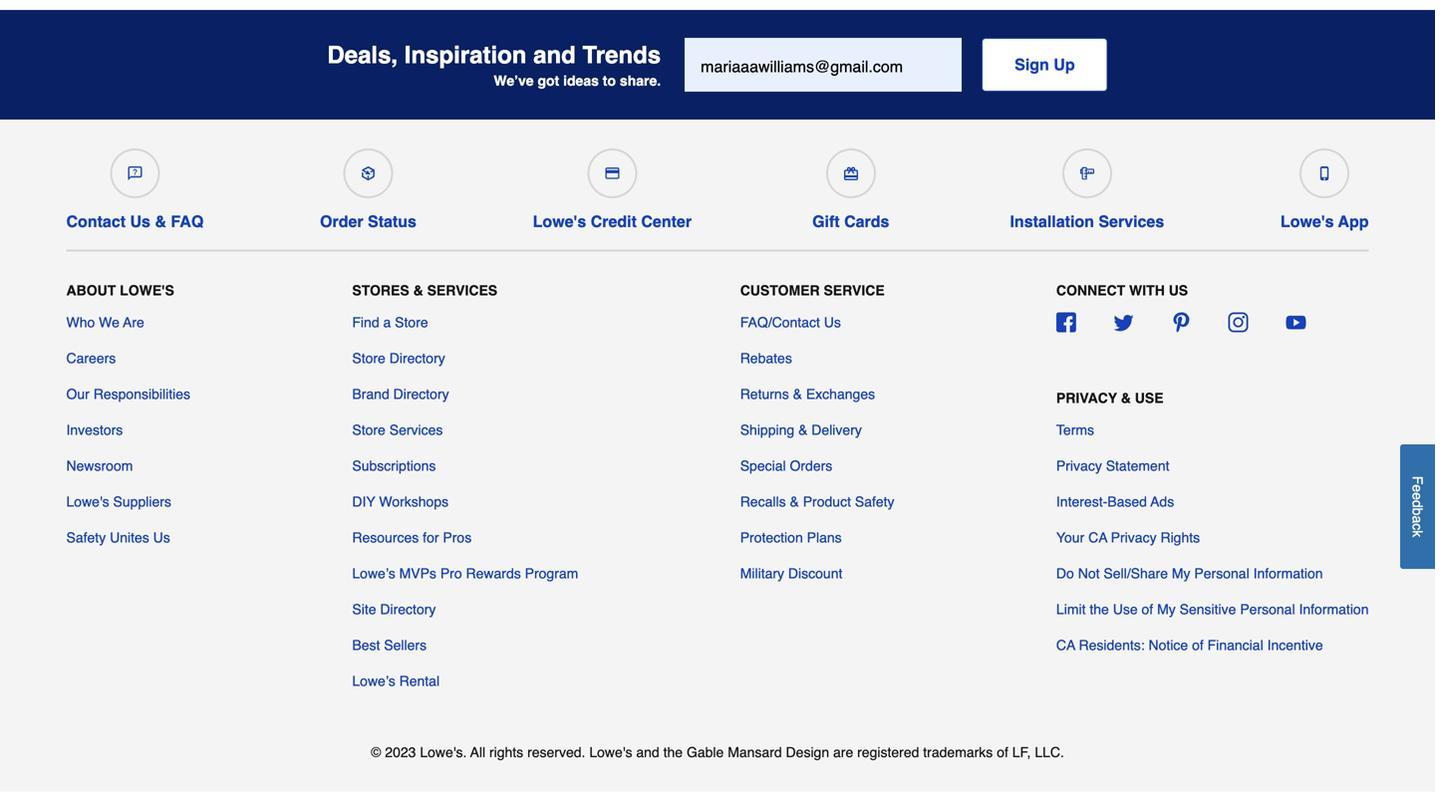 Task type: locate. For each thing, give the bounding box(es) containing it.
0 vertical spatial services
[[1099, 212, 1164, 231]]

us down 'customer service'
[[824, 314, 841, 330]]

of left lf, at bottom
[[997, 745, 1009, 760]]

0 vertical spatial store
[[395, 314, 428, 330]]

directory for store directory
[[389, 350, 445, 366]]

dimensions image
[[1080, 166, 1094, 180]]

diy workshops
[[352, 494, 449, 510]]

1 horizontal spatial and
[[636, 745, 660, 760]]

0 vertical spatial of
[[1142, 601, 1153, 617]]

store down stores & services
[[395, 314, 428, 330]]

privacy statement link
[[1056, 456, 1170, 476]]

faq/contact
[[740, 314, 820, 330]]

1 vertical spatial directory
[[393, 386, 449, 402]]

us
[[130, 212, 150, 231], [824, 314, 841, 330], [153, 530, 170, 546]]

sign up
[[1015, 55, 1075, 74]]

of for my
[[1142, 601, 1153, 617]]

ca
[[1088, 530, 1107, 546], [1056, 637, 1075, 653]]

my up notice
[[1157, 601, 1176, 617]]

0 horizontal spatial ca
[[1056, 637, 1075, 653]]

of right notice
[[1192, 637, 1204, 653]]

use down sell/share
[[1113, 601, 1138, 617]]

resources for pros link
[[352, 528, 472, 548]]

connect with us
[[1056, 283, 1188, 299]]

store inside store directory link
[[352, 350, 386, 366]]

investors link
[[66, 420, 123, 440]]

0 vertical spatial and
[[533, 41, 576, 69]]

contact
[[66, 212, 126, 231]]

e up b
[[1410, 492, 1426, 500]]

use up statement
[[1135, 390, 1164, 406]]

lowe's
[[533, 212, 586, 231], [1281, 212, 1334, 231], [120, 283, 174, 299], [66, 494, 109, 510], [589, 745, 632, 760]]

0 vertical spatial safety
[[855, 494, 895, 510]]

workshops
[[379, 494, 449, 510]]

pickup image
[[361, 166, 375, 180]]

with
[[1129, 283, 1165, 299]]

installation services link
[[1010, 141, 1164, 231]]

a right find
[[383, 314, 391, 330]]

ads
[[1151, 494, 1174, 510]]

1 horizontal spatial a
[[1410, 516, 1426, 523]]

and inside 'deals, inspiration and trends we've got ideas to share.'
[[533, 41, 576, 69]]

0 vertical spatial ca
[[1088, 530, 1107, 546]]

privacy up interest-
[[1056, 458, 1102, 474]]

plans
[[807, 530, 842, 546]]

our responsibilities link
[[66, 384, 190, 404]]

1 vertical spatial use
[[1113, 601, 1138, 617]]

us right contact
[[130, 212, 150, 231]]

1 vertical spatial us
[[824, 314, 841, 330]]

safety right "product"
[[855, 494, 895, 510]]

personal up "incentive"
[[1240, 601, 1295, 617]]

0 horizontal spatial us
[[130, 212, 150, 231]]

my down rights
[[1172, 566, 1191, 582]]

2 horizontal spatial of
[[1192, 637, 1204, 653]]

0 horizontal spatial a
[[383, 314, 391, 330]]

gift card image
[[844, 166, 858, 180]]

delivery
[[812, 422, 862, 438]]

orders
[[790, 458, 833, 474]]

1 vertical spatial of
[[1192, 637, 1204, 653]]

main content
[[0, 0, 1435, 10]]

privacy for privacy & use
[[1056, 390, 1117, 406]]

0 horizontal spatial the
[[663, 745, 683, 760]]

privacy up sell/share
[[1111, 530, 1157, 546]]

of down sell/share
[[1142, 601, 1153, 617]]

1 vertical spatial a
[[1410, 516, 1426, 523]]

exchanges
[[806, 386, 875, 402]]

e up "d"
[[1410, 485, 1426, 492]]

lowe's for lowe's suppliers
[[66, 494, 109, 510]]

store up "brand"
[[352, 350, 386, 366]]

suppliers
[[113, 494, 171, 510]]

trends
[[583, 41, 661, 69]]

installation
[[1010, 212, 1094, 231]]

store services
[[352, 422, 443, 438]]

safety left unites
[[66, 530, 106, 546]]

about
[[66, 283, 116, 299]]

returns
[[740, 386, 789, 402]]

0 vertical spatial lowe's
[[352, 566, 395, 582]]

personal
[[1194, 566, 1250, 582], [1240, 601, 1295, 617]]

interest-based ads
[[1056, 494, 1174, 510]]

lowe's inside "link"
[[1281, 212, 1334, 231]]

to
[[603, 73, 616, 88]]

special orders
[[740, 458, 833, 474]]

lowe's mvps pro rewards program
[[352, 566, 578, 582]]

rights
[[489, 745, 523, 760]]

f
[[1410, 476, 1426, 485]]

do not sell/share my personal information link
[[1056, 564, 1323, 584]]

c
[[1410, 523, 1426, 530]]

& up statement
[[1121, 390, 1131, 406]]

services down brand directory link in the left top of the page
[[389, 422, 443, 438]]

store for directory
[[352, 350, 386, 366]]

& right stores
[[413, 283, 423, 299]]

ca right your
[[1088, 530, 1107, 546]]

lowe's left credit
[[533, 212, 586, 231]]

directory up brand directory link in the left top of the page
[[389, 350, 445, 366]]

0 horizontal spatial of
[[997, 745, 1009, 760]]

& right returns
[[793, 386, 802, 402]]

2 lowe's from the top
[[352, 673, 395, 689]]

store inside store services link
[[352, 422, 386, 438]]

use for the
[[1113, 601, 1138, 617]]

credit
[[591, 212, 637, 231]]

& for stores & services
[[413, 283, 423, 299]]

us right unites
[[153, 530, 170, 546]]

lowe's for lowe's rental
[[352, 673, 395, 689]]

lowe's app link
[[1281, 141, 1369, 231]]

use for &
[[1135, 390, 1164, 406]]

terms
[[1056, 422, 1094, 438]]

0 horizontal spatial and
[[533, 41, 576, 69]]

find
[[352, 314, 379, 330]]

0 vertical spatial the
[[1090, 601, 1109, 617]]

2 vertical spatial directory
[[380, 601, 436, 617]]

1 vertical spatial my
[[1157, 601, 1176, 617]]

1 lowe's from the top
[[352, 566, 395, 582]]

do not sell/share my personal information
[[1056, 566, 1323, 582]]

& for returns & exchanges
[[793, 386, 802, 402]]

a up k
[[1410, 516, 1426, 523]]

product
[[803, 494, 851, 510]]

0 vertical spatial my
[[1172, 566, 1191, 582]]

2 vertical spatial us
[[153, 530, 170, 546]]

best
[[352, 637, 380, 653]]

best sellers link
[[352, 635, 427, 655]]

share.
[[620, 73, 661, 88]]

ca residents: notice of financial incentive
[[1056, 637, 1323, 653]]

2 vertical spatial of
[[997, 745, 1009, 760]]

0 vertical spatial us
[[130, 212, 150, 231]]

lowe's for lowe's mvps pro rewards program
[[352, 566, 395, 582]]

1 vertical spatial privacy
[[1056, 458, 1102, 474]]

1 vertical spatial store
[[352, 350, 386, 366]]

lowe's left app
[[1281, 212, 1334, 231]]

special
[[740, 458, 786, 474]]

design
[[786, 745, 829, 760]]

directory down store directory link
[[393, 386, 449, 402]]

2 e from the top
[[1410, 492, 1426, 500]]

1 e from the top
[[1410, 485, 1426, 492]]

trademarks
[[923, 745, 993, 760]]

directory
[[389, 350, 445, 366], [393, 386, 449, 402], [380, 601, 436, 617]]

who we are link
[[66, 312, 144, 332]]

lowe's up the "site"
[[352, 566, 395, 582]]

e
[[1410, 485, 1426, 492], [1410, 492, 1426, 500]]

0 vertical spatial directory
[[389, 350, 445, 366]]

1 vertical spatial lowe's
[[352, 673, 395, 689]]

store down "brand"
[[352, 422, 386, 438]]

0 vertical spatial privacy
[[1056, 390, 1117, 406]]

lowe's right 'reserved.'
[[589, 745, 632, 760]]

services up connect with us
[[1099, 212, 1164, 231]]

directory inside site directory link
[[380, 601, 436, 617]]

privacy up terms
[[1056, 390, 1117, 406]]

directory up sellers
[[380, 601, 436, 617]]

brand directory
[[352, 386, 449, 402]]

1 horizontal spatial ca
[[1088, 530, 1107, 546]]

the
[[1090, 601, 1109, 617], [663, 745, 683, 760]]

protection plans
[[740, 530, 842, 546]]

recalls & product safety
[[740, 494, 895, 510]]

the left gable
[[663, 745, 683, 760]]

lowe's down 'best'
[[352, 673, 395, 689]]

0 vertical spatial use
[[1135, 390, 1164, 406]]

0 vertical spatial a
[[383, 314, 391, 330]]

recalls
[[740, 494, 786, 510]]

1 horizontal spatial of
[[1142, 601, 1153, 617]]

and left gable
[[636, 745, 660, 760]]

services up find a store link
[[427, 283, 497, 299]]

2 horizontal spatial us
[[824, 314, 841, 330]]

the right limit
[[1090, 601, 1109, 617]]

site directory
[[352, 601, 436, 617]]

& left delivery
[[798, 422, 808, 438]]

2 vertical spatial services
[[389, 422, 443, 438]]

1 vertical spatial services
[[427, 283, 497, 299]]

directory inside brand directory link
[[393, 386, 449, 402]]

llc.
[[1035, 745, 1064, 760]]

your
[[1056, 530, 1085, 546]]

who we are
[[66, 314, 144, 330]]

personal up limit the use of my sensitive personal information
[[1194, 566, 1250, 582]]

1 vertical spatial personal
[[1240, 601, 1295, 617]]

0 horizontal spatial safety
[[66, 530, 106, 546]]

youtube image
[[1286, 312, 1306, 332]]

up
[[1054, 55, 1075, 74]]

and up got
[[533, 41, 576, 69]]

your ca privacy rights
[[1056, 530, 1200, 546]]

f e e d b a c k
[[1410, 476, 1426, 537]]

& right recalls
[[790, 494, 799, 510]]

directory inside store directory link
[[389, 350, 445, 366]]

2 vertical spatial store
[[352, 422, 386, 438]]

& for recalls & product safety
[[790, 494, 799, 510]]

careers link
[[66, 348, 116, 368]]

your ca privacy rights link
[[1056, 528, 1200, 548]]

1 vertical spatial ca
[[1056, 637, 1075, 653]]

services for installation services
[[1099, 212, 1164, 231]]

us for faq/contact
[[824, 314, 841, 330]]

military discount
[[740, 566, 843, 582]]

1 vertical spatial safety
[[66, 530, 106, 546]]

ca down limit
[[1056, 637, 1075, 653]]

twitter image
[[1114, 312, 1134, 332]]

all
[[470, 745, 485, 760]]

lowe's up are
[[120, 283, 174, 299]]

1 horizontal spatial safety
[[855, 494, 895, 510]]

a inside "button"
[[1410, 516, 1426, 523]]

lowe's down newsroom link
[[66, 494, 109, 510]]



Task type: vqa. For each thing, say whether or not it's contained in the screenshot.
the right the Number
no



Task type: describe. For each thing, give the bounding box(es) containing it.
pinterest image
[[1171, 312, 1191, 332]]

interest-based ads link
[[1056, 492, 1174, 512]]

contact us & faq link
[[66, 141, 204, 231]]

newsroom link
[[66, 456, 133, 476]]

not
[[1078, 566, 1100, 582]]

& for shipping & delivery
[[798, 422, 808, 438]]

store directory link
[[352, 348, 445, 368]]

got
[[538, 73, 559, 88]]

lowe's credit center link
[[533, 141, 692, 231]]

rental
[[399, 673, 440, 689]]

contact us & faq
[[66, 212, 204, 231]]

privacy & use
[[1056, 390, 1164, 406]]

connect
[[1056, 283, 1125, 299]]

brand directory link
[[352, 384, 449, 404]]

lowe's mvps pro rewards program link
[[352, 564, 578, 584]]

diy workshops link
[[352, 492, 449, 512]]

2023
[[385, 745, 416, 760]]

lowe's for lowe's credit center
[[533, 212, 586, 231]]

safety unites us
[[66, 530, 170, 546]]

service
[[824, 283, 885, 299]]

financial
[[1208, 637, 1263, 653]]

pros
[[443, 530, 472, 546]]

program
[[525, 566, 578, 582]]

gift cards
[[812, 212, 889, 231]]

statement
[[1106, 458, 1170, 474]]

©
[[371, 745, 381, 760]]

f e e d b a c k button
[[1400, 444, 1435, 569]]

lowe's suppliers
[[66, 494, 171, 510]]

faq
[[171, 212, 204, 231]]

gift
[[812, 212, 840, 231]]

credit card image
[[605, 166, 619, 180]]

returns & exchanges link
[[740, 384, 875, 404]]

directory for brand directory
[[393, 386, 449, 402]]

lowe's app
[[1281, 212, 1369, 231]]

newsroom
[[66, 458, 133, 474]]

deals,
[[327, 41, 398, 69]]

privacy for privacy statement
[[1056, 458, 1102, 474]]

subscriptions
[[352, 458, 436, 474]]

rebates link
[[740, 348, 792, 368]]

are
[[123, 314, 144, 330]]

order
[[320, 212, 363, 231]]

our
[[66, 386, 90, 402]]

directory for site directory
[[380, 601, 436, 617]]

sign up form
[[685, 38, 1108, 92]]

store for services
[[352, 422, 386, 438]]

reserved.
[[527, 745, 585, 760]]

status
[[368, 212, 417, 231]]

discount
[[788, 566, 843, 582]]

find a store
[[352, 314, 428, 330]]

0 vertical spatial information
[[1253, 566, 1323, 582]]

© 2023 lowe's. all rights reserved. lowe's and the gable mansard design are registered trademarks of lf, llc.
[[371, 745, 1064, 760]]

resources for pros
[[352, 530, 472, 546]]

pro
[[440, 566, 462, 582]]

limit
[[1056, 601, 1086, 617]]

mobile image
[[1318, 166, 1332, 180]]

ca residents: notice of financial incentive link
[[1056, 635, 1323, 655]]

1 horizontal spatial us
[[153, 530, 170, 546]]

shipping & delivery
[[740, 422, 862, 438]]

stores & services
[[352, 283, 497, 299]]

1 vertical spatial information
[[1299, 601, 1369, 617]]

unites
[[110, 530, 149, 546]]

limit the use of my sensitive personal information link
[[1056, 600, 1369, 619]]

rewards
[[466, 566, 521, 582]]

d
[[1410, 500, 1426, 508]]

ideas
[[563, 73, 599, 88]]

instagram image
[[1229, 312, 1249, 332]]

subscriptions link
[[352, 456, 436, 476]]

shipping
[[740, 422, 795, 438]]

services for store services
[[389, 422, 443, 438]]

lowe's.
[[420, 745, 467, 760]]

faq/contact us
[[740, 314, 841, 330]]

& for privacy & use
[[1121, 390, 1131, 406]]

incentive
[[1267, 637, 1323, 653]]

interest-
[[1056, 494, 1108, 510]]

responsibilities
[[93, 386, 190, 402]]

military discount link
[[740, 564, 843, 584]]

facebook image
[[1056, 312, 1076, 332]]

lowe's credit center
[[533, 212, 692, 231]]

store services link
[[352, 420, 443, 440]]

safety unites us link
[[66, 528, 170, 548]]

1 vertical spatial the
[[663, 745, 683, 760]]

order status link
[[320, 141, 417, 231]]

of for financial
[[1192, 637, 1204, 653]]

privacy statement
[[1056, 458, 1170, 474]]

app
[[1338, 212, 1369, 231]]

based
[[1108, 494, 1147, 510]]

we've
[[494, 73, 534, 88]]

& left the faq
[[155, 212, 166, 231]]

find a store link
[[352, 312, 428, 332]]

sign
[[1015, 55, 1049, 74]]

our responsibilities
[[66, 386, 190, 402]]

0 vertical spatial personal
[[1194, 566, 1250, 582]]

1 horizontal spatial the
[[1090, 601, 1109, 617]]

lowe's for lowe's app
[[1281, 212, 1334, 231]]

recalls & product safety link
[[740, 492, 895, 512]]

shipping & delivery link
[[740, 420, 862, 440]]

sell/share
[[1104, 566, 1168, 582]]

notice
[[1149, 637, 1188, 653]]

store inside find a store link
[[395, 314, 428, 330]]

customer care image
[[128, 166, 142, 180]]

brand
[[352, 386, 389, 402]]

1 vertical spatial and
[[636, 745, 660, 760]]

inspiration
[[404, 41, 527, 69]]

registered
[[857, 745, 919, 760]]

us for contact
[[130, 212, 150, 231]]

2 vertical spatial privacy
[[1111, 530, 1157, 546]]

faq/contact us link
[[740, 312, 841, 332]]

military
[[740, 566, 784, 582]]

gable
[[687, 745, 724, 760]]

Email Address email field
[[685, 38, 962, 92]]



